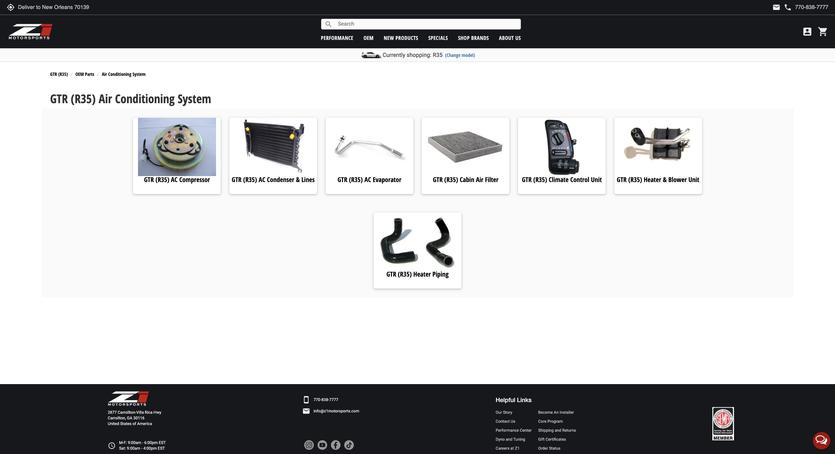 Task type: describe. For each thing, give the bounding box(es) containing it.
2 unit from the left
[[689, 175, 700, 184]]

about us link
[[499, 34, 521, 42]]

currently
[[383, 52, 405, 58]]

gtr (r35) ac condenser & lines
[[232, 175, 315, 184]]

0 vertical spatial air
[[102, 71, 107, 77]]

(r35) for gtr (r35) heater & blower unit
[[629, 175, 642, 184]]

products
[[396, 34, 418, 42]]

installer
[[560, 411, 574, 415]]

helpful links
[[496, 397, 532, 404]]

gtr (r35) ac compressor
[[144, 175, 210, 184]]

our story
[[496, 411, 512, 415]]

(r35) for gtr (r35)
[[58, 71, 68, 77]]

oem for oem parts
[[75, 71, 84, 77]]

contact us
[[496, 420, 516, 425]]

us for contact us
[[511, 420, 516, 425]]

gtr for gtr (r35) heater piping
[[387, 270, 396, 279]]

shop
[[458, 34, 470, 42]]

oem parts link
[[75, 71, 94, 77]]

770-838-7777 link
[[314, 398, 338, 404]]

0 vertical spatial conditioning
[[108, 71, 131, 77]]

z1 company logo image
[[108, 392, 149, 407]]

gtr for gtr (r35) ac condenser & lines
[[232, 175, 242, 184]]

gtr (r35) heater piping link
[[374, 270, 462, 282]]

gtr (r35) heater piping
[[387, 270, 449, 279]]

story
[[503, 411, 512, 415]]

performance
[[321, 34, 354, 42]]

account_box
[[802, 26, 813, 37]]

(r35) for gtr (r35) ac compressor
[[156, 175, 169, 184]]

air conditioning system link
[[102, 71, 146, 77]]

0 vertical spatial est
[[159, 441, 166, 446]]

performance center
[[496, 429, 532, 434]]

gtr (r35) cabin air filter link
[[422, 175, 510, 187]]

f:
[[124, 441, 127, 446]]

performance center link
[[496, 429, 532, 434]]

oem parts
[[75, 71, 94, 77]]

control
[[570, 175, 590, 184]]

30116
[[133, 417, 145, 421]]

new products link
[[384, 34, 418, 42]]

shipping and returns link
[[538, 429, 576, 434]]

and for returns
[[555, 429, 562, 434]]

sema member logo image
[[713, 408, 734, 441]]

gift certificates
[[538, 438, 566, 443]]

order status link
[[538, 447, 576, 452]]

access_time m-f: 9:00am - 6:00pm est sat: 9:00am - 4:00pm est
[[108, 441, 166, 452]]

z1
[[515, 447, 520, 452]]

shop brands link
[[458, 34, 489, 42]]

770-
[[314, 398, 322, 403]]

piping
[[433, 270, 449, 279]]

ac for evaporator
[[365, 175, 371, 184]]

shopping_cart link
[[816, 26, 829, 37]]

(change
[[445, 52, 461, 58]]

gift
[[538, 438, 545, 443]]

(r35) for gtr (r35) climate control unit
[[534, 175, 547, 184]]

(r35) for gtr (r35) ac evaporator
[[349, 175, 363, 184]]

4:00pm
[[143, 447, 157, 452]]

dyno
[[496, 438, 505, 443]]

instagram link image
[[304, 441, 314, 451]]

an
[[554, 411, 559, 415]]

0 vertical spatial 9:00am
[[128, 441, 141, 446]]

contact
[[496, 420, 510, 425]]

about
[[499, 34, 514, 42]]

1 vertical spatial air
[[99, 91, 112, 107]]

gtr for gtr (r35) cabin air filter
[[433, 175, 443, 184]]

gtr for gtr (r35) climate control unit
[[522, 175, 532, 184]]

2877 carrollton-villa rica hwy carrollton, ga 30116 united states of america
[[108, 411, 161, 427]]

currently shopping: r35 (change model)
[[383, 52, 475, 58]]

ac for condenser
[[259, 175, 265, 184]]

new products
[[384, 34, 418, 42]]

email info@z1motorsports.com
[[302, 408, 359, 416]]

oem for oem
[[364, 34, 374, 42]]

mail
[[773, 3, 781, 11]]

r35
[[433, 52, 443, 58]]

gtr for gtr (r35) heater & blower unit
[[617, 175, 627, 184]]

states
[[120, 422, 132, 427]]

careers
[[496, 447, 510, 452]]

about us
[[499, 34, 521, 42]]

links
[[517, 397, 532, 404]]

brands
[[471, 34, 489, 42]]

(r35) for gtr (r35) air conditioning system
[[71, 91, 96, 107]]

shipping and returns
[[538, 429, 576, 434]]

performance link
[[321, 34, 354, 42]]

gtr (r35)
[[50, 71, 68, 77]]

tuning
[[513, 438, 526, 443]]

core
[[538, 420, 547, 425]]

Search search field
[[333, 19, 521, 29]]

(r35) for gtr (r35) heater piping
[[398, 270, 412, 279]]

dyno and tuning link
[[496, 438, 532, 443]]

careers at z1
[[496, 447, 520, 452]]

gtr (r35) ac compressor link
[[133, 175, 221, 187]]

email
[[302, 408, 310, 416]]

of
[[133, 422, 136, 427]]

phone link
[[784, 3, 829, 11]]

our story link
[[496, 410, 532, 416]]

program
[[548, 420, 563, 425]]

performance
[[496, 429, 519, 434]]

specials link
[[429, 34, 448, 42]]

tiktok link image
[[344, 441, 354, 451]]



Task type: locate. For each thing, give the bounding box(es) containing it.
info@z1motorsports.com link
[[314, 409, 359, 415]]

gtr (r35) ac evaporator
[[338, 175, 402, 184]]

ac left 'evaporator'
[[365, 175, 371, 184]]

0 horizontal spatial system
[[133, 71, 146, 77]]

1 vertical spatial 9:00am
[[127, 447, 140, 452]]

model)
[[462, 52, 475, 58]]

carrollton,
[[108, 417, 126, 421]]

core program
[[538, 420, 563, 425]]

0 vertical spatial oem
[[364, 34, 374, 42]]

us right about
[[516, 34, 521, 42]]

shopping_cart
[[818, 26, 829, 37]]

(r35) inside gtr (r35) ac condenser & lines link
[[243, 175, 257, 184]]

1 vertical spatial heater
[[414, 270, 431, 279]]

1 horizontal spatial heater
[[644, 175, 661, 184]]

2 & from the left
[[663, 175, 667, 184]]

conditioning down air conditioning system link
[[115, 91, 175, 107]]

unit
[[591, 175, 602, 184], [689, 175, 700, 184]]

gift certificates link
[[538, 438, 576, 443]]

1 horizontal spatial ac
[[259, 175, 265, 184]]

oem left new
[[364, 34, 374, 42]]

gtr (r35) ac evaporator link
[[326, 175, 413, 187]]

0 vertical spatial heater
[[644, 175, 661, 184]]

united
[[108, 422, 119, 427]]

dyno and tuning
[[496, 438, 526, 443]]

est right 4:00pm
[[158, 447, 165, 452]]

1 horizontal spatial &
[[663, 175, 667, 184]]

1 vertical spatial conditioning
[[115, 91, 175, 107]]

filter
[[485, 175, 499, 184]]

(r35) inside gtr (r35) ac compressor link
[[156, 175, 169, 184]]

climate
[[549, 175, 569, 184]]

1 horizontal spatial us
[[516, 34, 521, 42]]

info@z1motorsports.com
[[314, 409, 359, 414]]

838-
[[322, 398, 329, 403]]

order status
[[538, 447, 561, 452]]

gtr (r35) climate control unit link
[[518, 175, 606, 187]]

est right 6:00pm
[[159, 441, 166, 446]]

(r35) inside gtr (r35) heater piping link
[[398, 270, 412, 279]]

facebook link image
[[331, 441, 341, 451]]

0 horizontal spatial us
[[511, 420, 516, 425]]

1 vertical spatial est
[[158, 447, 165, 452]]

become an installer link
[[538, 410, 576, 416]]

parts
[[85, 71, 94, 77]]

careers at z1 link
[[496, 447, 532, 452]]

2 vertical spatial air
[[476, 175, 484, 184]]

new
[[384, 34, 394, 42]]

(r35) inside gtr (r35) cabin air filter link
[[444, 175, 458, 184]]

and right dyno
[[506, 438, 513, 443]]

compressor
[[179, 175, 210, 184]]

2 horizontal spatial ac
[[365, 175, 371, 184]]

1 horizontal spatial system
[[178, 91, 211, 107]]

2877
[[108, 411, 117, 415]]

gtr (r35) heater & blower unit
[[617, 175, 700, 184]]

air left filter
[[476, 175, 484, 184]]

shop brands
[[458, 34, 489, 42]]

0 vertical spatial us
[[516, 34, 521, 42]]

gtr inside "link"
[[338, 175, 347, 184]]

heater left piping
[[414, 270, 431, 279]]

(r35) for gtr (r35) ac condenser & lines
[[243, 175, 257, 184]]

1 vertical spatial and
[[506, 438, 513, 443]]

1 vertical spatial system
[[178, 91, 211, 107]]

(r35) inside gtr (r35) climate control unit link
[[534, 175, 547, 184]]

(r35) for gtr (r35) cabin air filter
[[444, 175, 458, 184]]

become an installer
[[538, 411, 574, 415]]

air right parts
[[102, 71, 107, 77]]

1 vertical spatial us
[[511, 420, 516, 425]]

ac for compressor
[[171, 175, 178, 184]]

3 ac from the left
[[365, 175, 371, 184]]

us for about us
[[516, 34, 521, 42]]

1 horizontal spatial and
[[555, 429, 562, 434]]

unit right control
[[591, 175, 602, 184]]

0 horizontal spatial heater
[[414, 270, 431, 279]]

conditioning
[[108, 71, 131, 77], [115, 91, 175, 107]]

gtr for gtr (r35) ac compressor
[[144, 175, 154, 184]]

order
[[538, 447, 548, 452]]

heater left blower
[[644, 175, 661, 184]]

unit right blower
[[689, 175, 700, 184]]

gtr for gtr (r35) air conditioning system
[[50, 91, 68, 107]]

youtube link image
[[317, 441, 327, 451]]

heater
[[644, 175, 661, 184], [414, 270, 431, 279]]

1 horizontal spatial oem
[[364, 34, 374, 42]]

(change model) link
[[445, 52, 475, 58]]

0 vertical spatial system
[[133, 71, 146, 77]]

gtr (r35) cabin air filter
[[433, 175, 499, 184]]

villa
[[136, 411, 144, 415]]

9:00am right sat:
[[127, 447, 140, 452]]

est
[[159, 441, 166, 446], [158, 447, 165, 452]]

- left 6:00pm
[[142, 441, 143, 446]]

and for tuning
[[506, 438, 513, 443]]

phone
[[784, 3, 792, 11]]

heater for piping
[[414, 270, 431, 279]]

mail phone
[[773, 3, 792, 11]]

air down air conditioning system
[[99, 91, 112, 107]]

0 horizontal spatial oem
[[75, 71, 84, 77]]

our
[[496, 411, 502, 415]]

helpful
[[496, 397, 515, 404]]

z1 motorsports logo image
[[8, 23, 53, 40]]

(r35)
[[58, 71, 68, 77], [71, 91, 96, 107], [156, 175, 169, 184], [243, 175, 257, 184], [349, 175, 363, 184], [444, 175, 458, 184], [534, 175, 547, 184], [629, 175, 642, 184], [398, 270, 412, 279]]

1 vertical spatial -
[[141, 447, 142, 452]]

become
[[538, 411, 553, 415]]

my_location
[[7, 3, 15, 11]]

&
[[296, 175, 300, 184], [663, 175, 667, 184]]

certificates
[[546, 438, 566, 443]]

returns
[[563, 429, 576, 434]]

(r35) inside gtr (r35) heater & blower unit link
[[629, 175, 642, 184]]

carrollton-
[[118, 411, 136, 415]]

condenser
[[267, 175, 294, 184]]

center
[[520, 429, 532, 434]]

0 vertical spatial and
[[555, 429, 562, 434]]

conditioning up the gtr (r35) air conditioning system
[[108, 71, 131, 77]]

air inside gtr (r35) cabin air filter link
[[476, 175, 484, 184]]

0 horizontal spatial unit
[[591, 175, 602, 184]]

ac left compressor
[[171, 175, 178, 184]]

1 unit from the left
[[591, 175, 602, 184]]

0 horizontal spatial ac
[[171, 175, 178, 184]]

1 ac from the left
[[171, 175, 178, 184]]

evaporator
[[373, 175, 402, 184]]

status
[[549, 447, 561, 452]]

1 vertical spatial oem
[[75, 71, 84, 77]]

9:00am
[[128, 441, 141, 446], [127, 447, 140, 452]]

gtr (r35) air conditioning system
[[50, 91, 211, 107]]

gtr (r35) ac condenser & lines link
[[229, 175, 317, 187]]

and down core program link
[[555, 429, 562, 434]]

& left blower
[[663, 175, 667, 184]]

heater for &
[[644, 175, 661, 184]]

access_time
[[108, 443, 116, 451]]

1 & from the left
[[296, 175, 300, 184]]

us down our story link
[[511, 420, 516, 425]]

shipping
[[538, 429, 554, 434]]

& left lines
[[296, 175, 300, 184]]

(r35) inside gtr (r35) ac evaporator "link"
[[349, 175, 363, 184]]

9:00am right f:
[[128, 441, 141, 446]]

2 ac from the left
[[259, 175, 265, 184]]

ac left condenser at the top of page
[[259, 175, 265, 184]]

gtr for gtr (r35) ac evaporator
[[338, 175, 347, 184]]

smartphone
[[302, 397, 310, 405]]

0 horizontal spatial &
[[296, 175, 300, 184]]

smartphone 770-838-7777
[[302, 397, 338, 405]]

oem left parts
[[75, 71, 84, 77]]

- left 4:00pm
[[141, 447, 142, 452]]

1 horizontal spatial unit
[[689, 175, 700, 184]]

gtr for gtr (r35)
[[50, 71, 57, 77]]

mail link
[[773, 3, 781, 11]]

7777
[[329, 398, 338, 403]]

0 vertical spatial -
[[142, 441, 143, 446]]

lines
[[302, 175, 315, 184]]

rica
[[145, 411, 153, 415]]

america
[[137, 422, 152, 427]]

sat:
[[119, 447, 126, 452]]

hwy
[[154, 411, 161, 415]]

oem link
[[364, 34, 374, 42]]

gtr (r35) heater & blower unit link
[[614, 175, 702, 187]]

search
[[325, 20, 333, 28]]

ac inside "link"
[[365, 175, 371, 184]]

blower
[[669, 175, 687, 184]]

system
[[133, 71, 146, 77], [178, 91, 211, 107]]

0 horizontal spatial and
[[506, 438, 513, 443]]



Task type: vqa. For each thing, say whether or not it's contained in the screenshot.
"9:00am" to the bottom
yes



